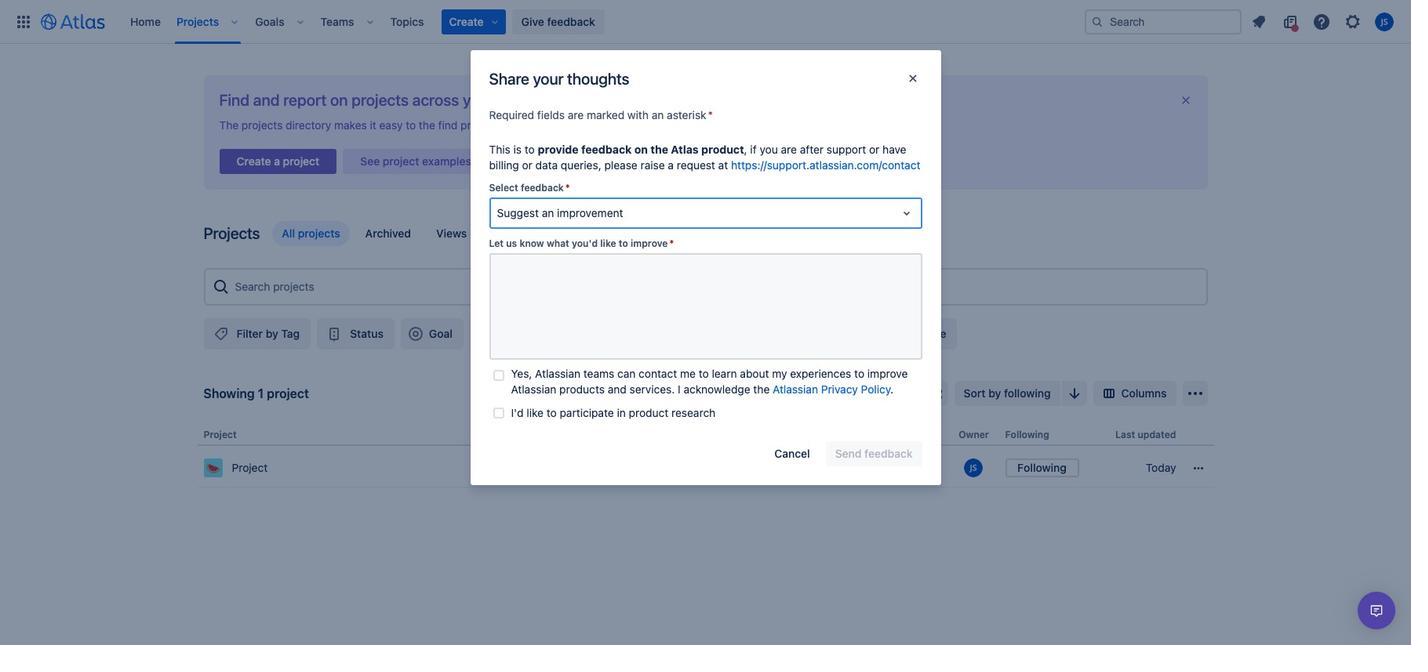 Task type: locate. For each thing, give the bounding box(es) containing it.
1 vertical spatial an
[[542, 206, 554, 220]]

atlassian up "products"
[[535, 367, 581, 381]]

projects link
[[172, 9, 224, 34]]

on up "raise"
[[635, 143, 648, 156]]

have
[[883, 143, 907, 156]]

0 horizontal spatial on
[[330, 91, 348, 109]]

you're
[[505, 118, 536, 132]]

1 vertical spatial and
[[807, 118, 826, 132]]

to right 'me'
[[699, 367, 709, 381]]

like right i'd
[[527, 406, 544, 420]]

1 vertical spatial improve
[[868, 367, 908, 381]]

0 horizontal spatial improve
[[631, 238, 668, 250]]

or left have
[[869, 143, 880, 156]]

and up after
[[807, 118, 826, 132]]

0 vertical spatial improve
[[631, 238, 668, 250]]

filter by tag button
[[204, 319, 311, 350]]

status right status "icon"
[[350, 327, 384, 341]]

archived
[[365, 227, 411, 240]]

1 horizontal spatial improve
[[868, 367, 908, 381]]

with right marked
[[628, 108, 649, 122]]

are right fields
[[568, 108, 584, 122]]

search
[[770, 118, 804, 132]]

a right "raise"
[[668, 159, 674, 172]]

1 horizontal spatial on
[[635, 143, 648, 156]]

0 horizontal spatial *
[[566, 182, 570, 194]]

product down services.
[[629, 406, 669, 420]]

0 vertical spatial like
[[600, 238, 616, 250]]

0 vertical spatial *
[[708, 108, 713, 122]]

products
[[560, 383, 605, 396]]

a inside , if you are after support or have billing or data queries, please raise a request at
[[668, 159, 674, 172]]

0 horizontal spatial are
[[568, 108, 584, 122]]

feedback up please
[[582, 143, 632, 156]]

to right need
[[638, 118, 648, 132]]

all
[[282, 227, 295, 240]]

1 horizontal spatial the
[[651, 143, 669, 156]]

None text field
[[489, 253, 922, 360]]

.
[[891, 383, 894, 396]]

1 horizontal spatial an
[[652, 108, 664, 122]]

the inside yes, atlassian teams can contact me to learn about my experiences to improve atlassian products and services. i acknowledge the
[[754, 383, 770, 396]]

1 horizontal spatial status
[[742, 429, 772, 441]]

on up atlas
[[685, 118, 697, 132]]

0 vertical spatial on
[[330, 91, 348, 109]]

to
[[406, 118, 416, 132], [638, 118, 648, 132], [525, 143, 535, 156], [619, 238, 628, 250], [699, 367, 709, 381], [855, 367, 865, 381], [547, 406, 557, 420]]

support
[[827, 143, 866, 156]]

0 vertical spatial feedback
[[547, 15, 595, 28]]

0 horizontal spatial status
[[350, 327, 384, 341]]

0 horizontal spatial product
[[629, 406, 669, 420]]

your up company
[[533, 69, 564, 87]]

topics link
[[386, 9, 429, 34]]

goals
[[255, 15, 285, 28]]

report up atlas
[[651, 118, 682, 132]]

2 horizontal spatial or
[[869, 143, 880, 156]]

https://support.atlassian.com/contact link
[[731, 159, 921, 172]]

looking
[[539, 118, 576, 132]]

project down directory
[[283, 155, 320, 168]]

2 vertical spatial *
[[670, 238, 674, 250]]

0 vertical spatial the
[[419, 118, 435, 132]]

1 horizontal spatial and
[[608, 383, 627, 396]]

1 vertical spatial following
[[1018, 461, 1067, 475]]

2 vertical spatial and
[[608, 383, 627, 396]]

projects up this
[[461, 118, 502, 132]]

with up , if you are after support or have billing or data queries, please raise a request at at top
[[700, 118, 722, 132]]

feedback
[[547, 15, 595, 28], [582, 143, 632, 156], [521, 182, 564, 194]]

and right find
[[253, 91, 280, 109]]

0 horizontal spatial like
[[527, 406, 544, 420]]

the up "raise"
[[651, 143, 669, 156]]

Search field
[[1085, 9, 1242, 34]]

atlassian privacy policy .
[[773, 383, 894, 396]]

feedback inside button
[[547, 15, 595, 28]]

select
[[489, 182, 519, 194]]

2 vertical spatial the
[[754, 383, 770, 396]]

a
[[274, 155, 280, 168], [668, 159, 674, 172]]

the
[[219, 118, 239, 132]]

improve right you'd
[[631, 238, 668, 250]]

product up the at on the right top
[[702, 143, 744, 156]]

are inside , if you are after support or have billing or data queries, please raise a request at
[[781, 143, 797, 156]]

banner
[[0, 0, 1412, 44]]

on up the makes
[[330, 91, 348, 109]]

0 horizontal spatial an
[[542, 206, 554, 220]]

projects right all
[[298, 227, 340, 240]]

you
[[760, 143, 778, 156]]

this
[[489, 143, 511, 156]]

give
[[522, 15, 544, 28]]

1 horizontal spatial a
[[668, 159, 674, 172]]

reverse sort order image
[[1065, 384, 1084, 403]]

projects inside top element
[[177, 15, 219, 28]]

to right easy
[[406, 118, 416, 132]]

filter
[[237, 327, 263, 341]]

* up suggest an improvement
[[566, 182, 570, 194]]

projects inside button
[[298, 227, 340, 240]]

share your thoughts
[[489, 69, 630, 87]]

2 horizontal spatial the
[[754, 383, 770, 396]]

last updated
[[1116, 429, 1177, 441]]

the left find
[[419, 118, 435, 132]]

across
[[413, 91, 459, 109]]

atlassian
[[535, 367, 581, 381], [511, 383, 557, 396], [773, 383, 818, 396]]

1 vertical spatial the
[[651, 143, 669, 156]]

billing
[[489, 159, 519, 172]]

feedback down data at the left top of the page
[[521, 182, 564, 194]]

*
[[708, 108, 713, 122], [566, 182, 570, 194], [670, 238, 674, 250]]

are right you
[[781, 143, 797, 156]]

projects right home
[[177, 15, 219, 28]]

reporting line
[[875, 327, 947, 341]]

to up policy
[[855, 367, 865, 381]]

* right asterisk
[[708, 108, 713, 122]]

a right create
[[274, 155, 280, 168]]

learn
[[712, 367, 737, 381]]

goals link
[[251, 9, 289, 34]]

if
[[751, 143, 757, 156]]

projects up it
[[352, 91, 409, 109]]

1 vertical spatial or
[[869, 143, 880, 156]]

after
[[800, 143, 824, 156]]

archived button
[[356, 221, 421, 246]]

1 vertical spatial your
[[463, 91, 494, 109]]

0 horizontal spatial or
[[522, 159, 533, 172]]

feedback right give
[[547, 15, 595, 28]]

1 vertical spatial report
[[651, 118, 682, 132]]

improve inside yes, atlassian teams can contact me to learn about my experiences to improve atlassian products and services. i acknowledge the
[[868, 367, 908, 381]]

following button
[[1006, 459, 1079, 478]]

makes
[[334, 118, 367, 132]]

i'd like to participate in product research
[[511, 406, 716, 420]]

us
[[506, 238, 517, 250]]

line
[[928, 327, 947, 341]]

top element
[[9, 0, 1085, 44]]

or left data at the left top of the page
[[522, 159, 533, 172]]

1 horizontal spatial are
[[781, 143, 797, 156]]

the down about at the right bottom of the page
[[754, 383, 770, 396]]

1 horizontal spatial like
[[600, 238, 616, 250]]

thoughts
[[567, 69, 630, 87]]

or
[[596, 118, 606, 132], [869, 143, 880, 156], [522, 159, 533, 172]]

to right i'd
[[547, 406, 557, 420]]

and down can
[[608, 383, 627, 396]]

or right for
[[596, 118, 606, 132]]

report up directory
[[283, 91, 327, 109]]

see project examples button
[[343, 144, 489, 179]]

projects
[[177, 15, 219, 28], [204, 224, 260, 242]]

1 vertical spatial are
[[781, 143, 797, 156]]

status
[[350, 327, 384, 341], [742, 429, 772, 441]]

2 horizontal spatial and
[[807, 118, 826, 132]]

topics
[[390, 15, 424, 28]]

give feedback
[[522, 15, 595, 28]]

experiences
[[790, 367, 852, 381]]

following
[[1006, 429, 1050, 441], [1018, 461, 1067, 475]]

in
[[617, 406, 626, 420]]

1 vertical spatial feedback
[[582, 143, 632, 156]]

1 horizontal spatial or
[[596, 118, 606, 132]]

1 horizontal spatial report
[[651, 118, 682, 132]]

teams
[[321, 15, 354, 28]]

banner containing home
[[0, 0, 1412, 44]]

with
[[628, 108, 649, 122], [700, 118, 722, 132]]

1 vertical spatial product
[[629, 406, 669, 420]]

participate
[[560, 406, 614, 420]]

1 horizontal spatial product
[[702, 143, 744, 156]]

0 vertical spatial following
[[1006, 429, 1050, 441]]

find and report on projects across your company
[[219, 91, 563, 109]]

1 vertical spatial status
[[742, 429, 772, 441]]

yes, atlassian teams can contact me to learn about my experiences to improve atlassian products and services. i acknowledge the
[[511, 367, 908, 396]]

0 horizontal spatial report
[[283, 91, 327, 109]]

like right you'd
[[600, 238, 616, 250]]

display as list image
[[900, 384, 919, 403]]

project right 1
[[267, 387, 309, 401]]

and
[[253, 91, 280, 109], [807, 118, 826, 132], [608, 383, 627, 396]]

services.
[[630, 383, 675, 396]]

project for showing 1 project
[[267, 387, 309, 401]]

improvement
[[557, 206, 623, 220]]

project for create a project
[[283, 155, 320, 168]]

what
[[547, 238, 570, 250]]

1
[[258, 387, 264, 401]]

yes,
[[511, 367, 532, 381]]

are
[[568, 108, 584, 122], [781, 143, 797, 156]]

2 horizontal spatial on
[[685, 118, 697, 132]]

atlassian down my
[[773, 383, 818, 396]]

0 vertical spatial are
[[568, 108, 584, 122]]

create a project
[[237, 155, 320, 168]]

the
[[419, 118, 435, 132], [651, 143, 669, 156], [754, 383, 770, 396]]

search image
[[1092, 15, 1104, 28]]

an left asterisk
[[652, 108, 664, 122]]

projects up search projects image
[[204, 224, 260, 242]]

2 vertical spatial feedback
[[521, 182, 564, 194]]

your down share
[[463, 91, 494, 109]]

1 vertical spatial *
[[566, 182, 570, 194]]

by
[[266, 327, 278, 341]]

you'd
[[572, 238, 598, 250]]

0 horizontal spatial a
[[274, 155, 280, 168]]

updated
[[1138, 429, 1177, 441]]

display as timeline image
[[926, 384, 945, 403]]

company
[[498, 91, 563, 109]]

1 horizontal spatial your
[[533, 69, 564, 87]]

0 vertical spatial projects
[[177, 15, 219, 28]]

* up search projects 'field'
[[670, 238, 674, 250]]

0 horizontal spatial and
[[253, 91, 280, 109]]

0 vertical spatial status
[[350, 327, 384, 341]]

status up cancelled
[[742, 429, 772, 441]]

2 vertical spatial or
[[522, 159, 533, 172]]

teams
[[584, 367, 615, 381]]

status inside button
[[350, 327, 384, 341]]

an right suggest
[[542, 206, 554, 220]]

improve up .
[[868, 367, 908, 381]]

give feedback button
[[512, 9, 605, 34]]



Task type: describe. For each thing, give the bounding box(es) containing it.
project
[[204, 429, 237, 441]]

is
[[514, 143, 522, 156]]

privacy
[[821, 383, 858, 396]]

filters.
[[829, 118, 861, 132]]

jul-sep
[[867, 461, 908, 475]]

keyword
[[725, 118, 767, 132]]

can
[[618, 367, 636, 381]]

showing 1 project
[[204, 387, 309, 401]]

1 horizontal spatial *
[[670, 238, 674, 250]]

me
[[680, 367, 696, 381]]

find
[[438, 118, 458, 132]]

search projects image
[[211, 278, 230, 297]]

projects right 'the'
[[242, 118, 283, 132]]

0 vertical spatial an
[[652, 108, 664, 122]]

create a project button
[[219, 144, 337, 179]]

for
[[579, 118, 593, 132]]

following inside button
[[1018, 461, 1067, 475]]

0 vertical spatial product
[[702, 143, 744, 156]]

project right see
[[383, 155, 419, 168]]

open intercom messenger image
[[1368, 602, 1387, 621]]

i
[[678, 383, 681, 396]]

contact
[[639, 367, 677, 381]]

https://support.atlassian.com/contact
[[731, 159, 921, 172]]

easy
[[379, 118, 403, 132]]

,
[[744, 143, 748, 156]]

status button
[[317, 319, 395, 350]]

provide
[[538, 143, 579, 156]]

all projects button
[[273, 221, 350, 246]]

let us know what you'd like to improve *
[[489, 238, 674, 250]]

home
[[130, 15, 161, 28]]

home link
[[126, 9, 166, 34]]

close banner image
[[1180, 94, 1192, 107]]

1 vertical spatial projects
[[204, 224, 260, 242]]

marked
[[587, 108, 625, 122]]

queries,
[[561, 159, 602, 172]]

and inside yes, atlassian teams can contact me to learn about my experiences to improve atlassian products and services. i acknowledge the
[[608, 383, 627, 396]]

2 horizontal spatial *
[[708, 108, 713, 122]]

atlas
[[671, 143, 699, 156]]

tag image
[[211, 325, 230, 344]]

atlassian down "yes,"
[[511, 383, 557, 396]]

to right you'd
[[619, 238, 628, 250]]

cancel
[[775, 447, 810, 461]]

feedback for give feedback
[[547, 15, 595, 28]]

0 horizontal spatial with
[[628, 108, 649, 122]]

last
[[1116, 429, 1136, 441]]

showing
[[204, 387, 255, 401]]

required
[[489, 108, 534, 122]]

close modal image
[[904, 69, 922, 88]]

request
[[677, 159, 716, 172]]

goal button
[[401, 319, 464, 350]]

today
[[1146, 461, 1177, 475]]

the projects directory makes it easy to the find projects you're looking for or need to report on with keyword search and filters.
[[219, 118, 861, 132]]

reporting
[[875, 327, 926, 341]]

suggest
[[497, 206, 539, 220]]

i'd
[[511, 406, 524, 420]]

0 vertical spatial and
[[253, 91, 280, 109]]

open image
[[897, 204, 916, 223]]

examples
[[422, 155, 472, 168]]

feedback for select feedback *
[[521, 182, 564, 194]]

tag
[[281, 327, 300, 341]]

1 vertical spatial on
[[685, 118, 697, 132]]

please
[[605, 159, 638, 172]]

0 horizontal spatial your
[[463, 91, 494, 109]]

fields
[[537, 108, 565, 122]]

see
[[360, 155, 380, 168]]

cancelled
[[748, 463, 802, 473]]

policy
[[861, 383, 891, 396]]

goal
[[429, 327, 453, 341]]

Search projects field
[[230, 273, 1200, 301]]

a inside button
[[274, 155, 280, 168]]

0 vertical spatial your
[[533, 69, 564, 87]]

1 vertical spatial like
[[527, 406, 544, 420]]

asterisk
[[667, 108, 707, 122]]

teams link
[[316, 9, 359, 34]]

know
[[520, 238, 544, 250]]

data
[[536, 159, 558, 172]]

acknowledge
[[684, 383, 751, 396]]

need
[[609, 118, 635, 132]]

let
[[489, 238, 504, 250]]

share
[[489, 69, 530, 87]]

all projects
[[282, 227, 340, 240]]

at
[[719, 159, 728, 172]]

0 horizontal spatial the
[[419, 118, 435, 132]]

0 vertical spatial or
[[596, 118, 606, 132]]

, if you are after support or have billing or data queries, please raise a request at
[[489, 143, 907, 172]]

required fields are marked with an asterisk *
[[489, 108, 713, 122]]

atlassian privacy policy link
[[773, 383, 891, 396]]

research
[[672, 406, 716, 420]]

2 vertical spatial on
[[635, 143, 648, 156]]

see project examples
[[360, 155, 472, 168]]

raise
[[641, 159, 665, 172]]

status image
[[325, 325, 344, 344]]

0 vertical spatial report
[[283, 91, 327, 109]]

reporting line button
[[842, 319, 958, 350]]

1 horizontal spatial with
[[700, 118, 722, 132]]

help image
[[1313, 12, 1332, 31]]

to right is
[[525, 143, 535, 156]]



Task type: vqa. For each thing, say whether or not it's contained in the screenshot.
bottom confluence icon
no



